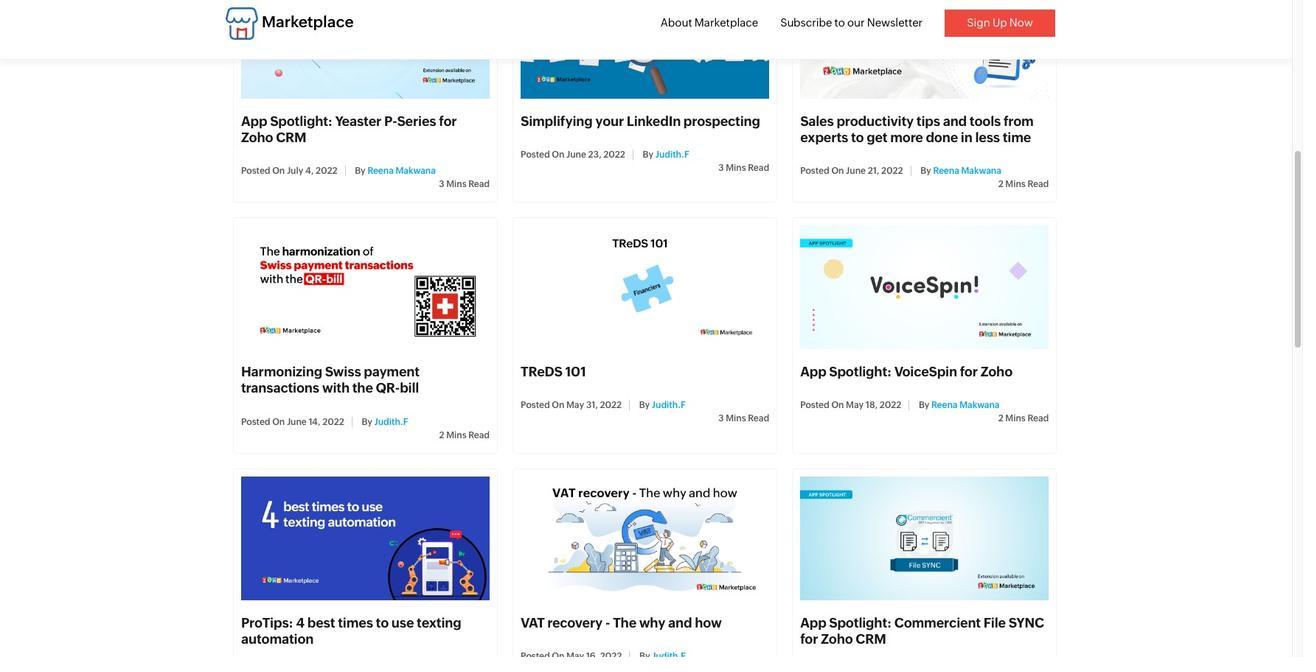 Task type: describe. For each thing, give the bounding box(es) containing it.
the
[[613, 616, 637, 631]]

mins for app spotlight: voicespin for zoho
[[1006, 414, 1026, 424]]

use
[[391, 616, 414, 631]]

experts
[[800, 130, 848, 145]]

your
[[595, 113, 624, 129]]

2022 for simplifying your linkedin prospecting
[[604, 150, 625, 160]]

sales productivity tips and tools from experts to get more done in less time
[[800, 113, 1034, 145]]

spotlight: for yeaster
[[270, 113, 332, 129]]

by for simplifying your linkedin prospecting
[[643, 150, 653, 160]]

3 mins read for p-
[[439, 179, 490, 189]]

mins for sales productivity tips and tools from experts to get more done in less time
[[1006, 179, 1026, 189]]

subscribe to our newsletter link
[[780, 16, 923, 29]]

zoho for app spotlight: yeaster p-series for zoho crm
[[241, 130, 273, 145]]

by reena makwana for for
[[917, 401, 1000, 411]]

posted for treds 101
[[521, 401, 550, 411]]

on for app spotlight: voicespin for zoho
[[831, 401, 844, 411]]

2 mins read for sales productivity tips and tools from experts to get more done in less time
[[998, 179, 1049, 189]]

july
[[287, 166, 303, 176]]

about marketplace
[[661, 16, 758, 29]]

harmonizing
[[241, 365, 322, 380]]

harmonizing swiss payment transactions with the qr-bill image
[[241, 226, 490, 350]]

reena makwana link for for
[[932, 401, 1000, 411]]

mins for app spotlight: yeaster p-series for zoho crm
[[446, 179, 467, 189]]

done
[[926, 130, 958, 145]]

posted on july 4, 2022
[[241, 166, 338, 176]]

may for spotlight:
[[846, 401, 864, 411]]

recovery
[[547, 616, 603, 631]]

newsletter
[[867, 16, 923, 29]]

tips
[[917, 113, 940, 129]]

31,
[[586, 401, 598, 411]]

by for app spotlight: voicespin for zoho
[[919, 401, 930, 411]]

up
[[993, 16, 1007, 29]]

on for treds 101
[[552, 401, 564, 411]]

by judith.f for swiss
[[360, 417, 408, 427]]

1 horizontal spatial marketplace
[[695, 16, 758, 29]]

subscribe
[[780, 16, 832, 29]]

vat recovery - the why and how link
[[521, 616, 722, 631]]

by for treds 101
[[639, 401, 650, 411]]

zoho for app spotlight: commercient file sync for zoho crm
[[821, 632, 853, 648]]

judith.f for your
[[655, 150, 689, 160]]

and inside "sales productivity tips and tools from experts to get more done in less time"
[[943, 113, 967, 129]]

judith.f link for 101
[[652, 401, 686, 411]]

read for app spotlight: yeaster p-series for zoho crm
[[468, 179, 490, 189]]

swiss
[[325, 365, 361, 380]]

treds 101 link
[[521, 365, 586, 380]]

by reena makwana for p-
[[353, 166, 436, 176]]

protips: 4 best times to use texting automation
[[241, 616, 461, 648]]

mins for simplifying your linkedin prospecting
[[726, 163, 746, 173]]

more
[[890, 130, 923, 145]]

101
[[565, 365, 586, 380]]

on for harmonizing swiss payment transactions with the qr-bill
[[272, 417, 285, 427]]

app for app spotlight: commercient file sync for zoho crm
[[800, 616, 826, 631]]

sign up now link
[[945, 10, 1055, 37]]

series
[[397, 113, 436, 129]]

-
[[605, 616, 610, 631]]

app spotlight: voicespin for zoho image
[[800, 226, 1049, 350]]

on for simplifying your linkedin prospecting
[[552, 150, 564, 160]]

judith.f link for swiss
[[374, 417, 408, 427]]

sales
[[800, 113, 834, 129]]

on for sales productivity tips and tools from experts to get more done in less time
[[831, 166, 844, 176]]

2022 for treds 101
[[600, 401, 622, 411]]

about marketplace link
[[661, 16, 758, 29]]

voicespin
[[894, 365, 957, 380]]

app spotlight: yeaster p-series for zoho crm image
[[241, 0, 490, 99]]

payment
[[364, 365, 420, 380]]

now
[[1010, 16, 1033, 29]]

best
[[307, 616, 335, 631]]

about
[[661, 16, 692, 29]]

posted on june 23, 2022
[[521, 150, 625, 160]]

texting
[[417, 616, 461, 631]]

reena for tips
[[933, 166, 959, 176]]

posted for sales productivity tips and tools from experts to get more done in less time
[[800, 166, 830, 176]]

2 for app spotlight: voicespin for zoho
[[998, 414, 1004, 424]]

mins for treds 101
[[726, 414, 746, 424]]

treds 101 image
[[521, 226, 769, 350]]

commercient
[[894, 616, 981, 631]]

p-
[[384, 113, 397, 129]]

yeaster
[[335, 113, 381, 129]]

by reena makwana for and
[[919, 166, 1001, 176]]

makwana for for
[[396, 166, 436, 176]]

crm for yeaster
[[276, 130, 306, 145]]

4,
[[305, 166, 314, 176]]

sales productivity tips and tools from experts to get more done in less time link
[[800, 113, 1034, 145]]

read for sales productivity tips and tools from experts to get more done in less time
[[1028, 179, 1049, 189]]

2 vertical spatial 3
[[718, 414, 724, 424]]

spotlight: for commercient
[[829, 616, 892, 631]]

file
[[984, 616, 1006, 631]]

from
[[1004, 113, 1034, 129]]

judith.f link for your
[[655, 150, 689, 160]]

3 for prospecting
[[718, 163, 724, 173]]

sales productivity tips and tools from experts to get more done in less time image
[[800, 0, 1049, 99]]

app spotlight: yeaster p-series for zoho crm
[[241, 113, 457, 145]]

reena for voicespin
[[932, 401, 958, 411]]

app spotlight: commercient file sync for zoho crm
[[800, 616, 1044, 648]]

reena for yeaster
[[368, 166, 394, 176]]

posted on june 21, 2022
[[800, 166, 903, 176]]

spotlight: for voicespin
[[829, 365, 892, 380]]

vat
[[521, 616, 545, 631]]

2 mins read for app spotlight: voicespin for zoho
[[998, 414, 1049, 424]]

protips: 4 best times to use texting automation image
[[241, 477, 490, 601]]

june for simplifying
[[566, 150, 586, 160]]

marketplace link
[[226, 7, 354, 40]]

simplifying your linkedin prospecting image
[[521, 0, 769, 99]]

by for app spotlight: yeaster p-series for zoho crm
[[355, 166, 366, 176]]



Task type: vqa. For each thing, say whether or not it's contained in the screenshot.
September
no



Task type: locate. For each thing, give the bounding box(es) containing it.
zoho
[[241, 130, 273, 145], [981, 365, 1013, 380], [821, 632, 853, 648]]

for inside app spotlight: yeaster p-series for zoho crm
[[439, 113, 457, 129]]

0 vertical spatial by judith.f
[[641, 150, 689, 160]]

marketplace
[[262, 14, 354, 31], [695, 16, 758, 29]]

0 horizontal spatial zoho
[[241, 130, 273, 145]]

reena makwana link for p-
[[368, 166, 436, 176]]

prospecting
[[684, 113, 760, 129]]

2 for harmonizing swiss payment transactions with the qr-bill
[[439, 430, 444, 441]]

by judith.f for 101
[[637, 401, 686, 411]]

0 vertical spatial june
[[566, 150, 586, 160]]

2 horizontal spatial zoho
[[981, 365, 1013, 380]]

sign
[[967, 16, 990, 29]]

posted for app spotlight: yeaster p-series for zoho crm
[[241, 166, 270, 176]]

0 vertical spatial 3 mins read
[[718, 163, 769, 173]]

reena makwana link down p-
[[368, 166, 436, 176]]

posted down treds
[[521, 401, 550, 411]]

treds 101
[[521, 365, 586, 380]]

judith.f link
[[655, 150, 689, 160], [652, 401, 686, 411], [374, 417, 408, 427]]

2022 for app spotlight: yeaster p-series for zoho crm
[[316, 166, 338, 176]]

1 vertical spatial to
[[851, 130, 864, 145]]

app inside app spotlight: yeaster p-series for zoho crm
[[241, 113, 267, 129]]

app for app spotlight: voicespin for zoho
[[800, 365, 826, 380]]

2022 right 4,
[[316, 166, 338, 176]]

2 vertical spatial spotlight:
[[829, 616, 892, 631]]

2 vertical spatial 2
[[439, 430, 444, 441]]

0 horizontal spatial to
[[376, 616, 389, 631]]

reena down done at the right top of page
[[933, 166, 959, 176]]

0 horizontal spatial crm
[[276, 130, 306, 145]]

0 horizontal spatial marketplace
[[262, 14, 354, 31]]

subscribe to our newsletter
[[780, 16, 923, 29]]

2 vertical spatial to
[[376, 616, 389, 631]]

2 vertical spatial by judith.f
[[360, 417, 408, 427]]

app inside "app spotlight: commercient file sync for zoho crm"
[[800, 616, 826, 631]]

crm inside "app spotlight: commercient file sync for zoho crm"
[[856, 632, 886, 648]]

reena makwana link down in
[[933, 166, 1001, 176]]

makwana for from
[[961, 166, 1001, 176]]

2022 right '14,'
[[322, 417, 344, 427]]

2022
[[604, 150, 625, 160], [316, 166, 338, 176], [881, 166, 903, 176], [600, 401, 622, 411], [880, 401, 901, 411], [322, 417, 344, 427]]

1 vertical spatial by judith.f
[[637, 401, 686, 411]]

protips:
[[241, 616, 293, 631]]

how
[[695, 616, 722, 631]]

reena makwana link
[[368, 166, 436, 176], [933, 166, 1001, 176], [932, 401, 1000, 411]]

2 horizontal spatial for
[[960, 365, 978, 380]]

posted for harmonizing swiss payment transactions with the qr-bill
[[241, 417, 270, 427]]

crm
[[276, 130, 306, 145], [856, 632, 886, 648]]

3 mins read
[[718, 163, 769, 173], [439, 179, 490, 189], [718, 414, 769, 424]]

mins for harmonizing swiss payment transactions with the qr-bill
[[446, 430, 467, 441]]

our
[[847, 16, 865, 29]]

for inside "app spotlight: commercient file sync for zoho crm"
[[800, 632, 818, 648]]

1 horizontal spatial and
[[943, 113, 967, 129]]

0 vertical spatial 3
[[718, 163, 724, 173]]

vat recovery - the why and how image
[[521, 477, 769, 601]]

marketplace inside marketplace link
[[262, 14, 354, 31]]

by judith.f right 31,
[[637, 401, 686, 411]]

3 for p-
[[439, 179, 444, 189]]

less
[[975, 130, 1000, 145]]

on left 18,
[[831, 401, 844, 411]]

reena makwana link down voicespin
[[932, 401, 1000, 411]]

2022 right the 23, on the top left
[[604, 150, 625, 160]]

2 vertical spatial judith.f link
[[374, 417, 408, 427]]

0 vertical spatial 2 mins read
[[998, 179, 1049, 189]]

and
[[943, 113, 967, 129], [668, 616, 692, 631]]

1 horizontal spatial for
[[800, 632, 818, 648]]

protips: 4 best times to use texting automation link
[[241, 616, 461, 648]]

1 vertical spatial app
[[800, 365, 826, 380]]

posted on june 14, 2022
[[241, 417, 344, 427]]

may
[[566, 401, 584, 411], [846, 401, 864, 411]]

read for app spotlight: voicespin for zoho
[[1028, 414, 1049, 424]]

read for harmonizing swiss payment transactions with the qr-bill
[[468, 430, 490, 441]]

2022 right 18,
[[880, 401, 901, 411]]

vat recovery - the why and how
[[521, 616, 722, 631]]

posted for simplifying your linkedin prospecting
[[521, 150, 550, 160]]

1 vertical spatial 3 mins read
[[439, 179, 490, 189]]

why
[[639, 616, 665, 631]]

1 vertical spatial 2 mins read
[[998, 414, 1049, 424]]

1 vertical spatial judith.f link
[[652, 401, 686, 411]]

1 horizontal spatial to
[[835, 16, 845, 29]]

2 mins read for harmonizing swiss payment transactions with the qr-bill
[[439, 430, 490, 441]]

read for simplifying your linkedin prospecting
[[748, 163, 769, 173]]

on down transactions
[[272, 417, 285, 427]]

june left 21,
[[846, 166, 866, 176]]

on left 21,
[[831, 166, 844, 176]]

posted down simplifying
[[521, 150, 550, 160]]

and up in
[[943, 113, 967, 129]]

0 vertical spatial to
[[835, 16, 845, 29]]

reena
[[368, 166, 394, 176], [933, 166, 959, 176], [932, 401, 958, 411]]

by for harmonizing swiss payment transactions with the qr-bill
[[362, 417, 372, 427]]

3 mins read for prospecting
[[718, 163, 769, 173]]

1 vertical spatial zoho
[[981, 365, 1013, 380]]

reena makwana link for and
[[933, 166, 1001, 176]]

to
[[835, 16, 845, 29], [851, 130, 864, 145], [376, 616, 389, 631]]

judith.f for swiss
[[374, 417, 408, 427]]

1 horizontal spatial zoho
[[821, 632, 853, 648]]

posted down transactions
[[241, 417, 270, 427]]

for for sync
[[800, 632, 818, 648]]

qr-
[[376, 381, 400, 396]]

app spotlight: voicespin for zoho link
[[800, 365, 1013, 380]]

by judith.f for your
[[641, 150, 689, 160]]

4
[[296, 616, 305, 631]]

on down simplifying
[[552, 150, 564, 160]]

by down the linkedin
[[643, 150, 653, 160]]

judith.f
[[655, 150, 689, 160], [652, 401, 686, 411], [374, 417, 408, 427]]

posted left july
[[241, 166, 270, 176]]

time
[[1003, 130, 1031, 145]]

and right why
[[668, 616, 692, 631]]

for
[[439, 113, 457, 129], [960, 365, 978, 380], [800, 632, 818, 648]]

1 vertical spatial for
[[960, 365, 978, 380]]

harmonizing swiss payment transactions with the qr-bill link
[[241, 365, 420, 396]]

2022 right 31,
[[600, 401, 622, 411]]

for for series
[[439, 113, 457, 129]]

app spotlight: commercient file sync for zoho crm image
[[800, 477, 1049, 601]]

1 vertical spatial 2
[[998, 414, 1004, 424]]

0 vertical spatial judith.f
[[655, 150, 689, 160]]

2
[[998, 179, 1004, 189], [998, 414, 1004, 424], [439, 430, 444, 441]]

by right 31,
[[639, 401, 650, 411]]

by judith.f down qr- at bottom
[[360, 417, 408, 427]]

0 horizontal spatial for
[[439, 113, 457, 129]]

sign up now
[[967, 16, 1033, 29]]

june for harmonizing
[[287, 417, 307, 427]]

linkedin
[[627, 113, 681, 129]]

on left 31,
[[552, 401, 564, 411]]

bill
[[400, 381, 419, 396]]

with
[[322, 381, 350, 396]]

by down voicespin
[[919, 401, 930, 411]]

2022 right 21,
[[881, 166, 903, 176]]

to inside the protips: 4 best times to use texting automation
[[376, 616, 389, 631]]

2 horizontal spatial june
[[846, 166, 866, 176]]

1 vertical spatial 3
[[439, 179, 444, 189]]

read for treds 101
[[748, 414, 769, 424]]

by judith.f down the linkedin
[[641, 150, 689, 160]]

posted down experts
[[800, 166, 830, 176]]

app
[[241, 113, 267, 129], [800, 365, 826, 380], [800, 616, 826, 631]]

posted on may 31, 2022
[[521, 401, 622, 411]]

to left 'use'
[[376, 616, 389, 631]]

the
[[352, 381, 373, 396]]

2 vertical spatial june
[[287, 417, 307, 427]]

get
[[867, 130, 888, 145]]

may left 18,
[[846, 401, 864, 411]]

app for app spotlight: yeaster p-series for zoho crm
[[241, 113, 267, 129]]

0 vertical spatial 2
[[998, 179, 1004, 189]]

simplifying your linkedin prospecting link
[[521, 113, 760, 129]]

spotlight: inside app spotlight: yeaster p-series for zoho crm
[[270, 113, 332, 129]]

read
[[748, 163, 769, 173], [468, 179, 490, 189], [1028, 179, 1049, 189], [748, 414, 769, 424], [1028, 414, 1049, 424], [468, 430, 490, 441]]

mins
[[726, 163, 746, 173], [446, 179, 467, 189], [1006, 179, 1026, 189], [726, 414, 746, 424], [1006, 414, 1026, 424], [446, 430, 467, 441]]

judith.f for 101
[[652, 401, 686, 411]]

to left our at right top
[[835, 16, 845, 29]]

18,
[[866, 401, 878, 411]]

by down app spotlight: yeaster p-series for zoho crm
[[355, 166, 366, 176]]

1 vertical spatial june
[[846, 166, 866, 176]]

reena down voicespin
[[932, 401, 958, 411]]

by down done at the right top of page
[[921, 166, 931, 176]]

app spotlight: commercient file sync for zoho crm link
[[800, 616, 1044, 648]]

app spotlight: voicespin for zoho
[[800, 365, 1013, 380]]

0 vertical spatial app
[[241, 113, 267, 129]]

1 vertical spatial spotlight:
[[829, 365, 892, 380]]

by reena makwana down in
[[919, 166, 1001, 176]]

by reena makwana down p-
[[353, 166, 436, 176]]

0 vertical spatial judith.f link
[[655, 150, 689, 160]]

posted on may 18, 2022
[[800, 401, 901, 411]]

1 horizontal spatial june
[[566, 150, 586, 160]]

14,
[[309, 417, 320, 427]]

2022 for harmonizing swiss payment transactions with the qr-bill
[[322, 417, 344, 427]]

zoho inside "app spotlight: commercient file sync for zoho crm"
[[821, 632, 853, 648]]

crm for commercient
[[856, 632, 886, 648]]

may for 101
[[566, 401, 584, 411]]

on
[[552, 150, 564, 160], [272, 166, 285, 176], [831, 166, 844, 176], [552, 401, 564, 411], [831, 401, 844, 411], [272, 417, 285, 427]]

2 for sales productivity tips and tools from experts to get more done in less time
[[998, 179, 1004, 189]]

0 horizontal spatial may
[[566, 401, 584, 411]]

2 horizontal spatial to
[[851, 130, 864, 145]]

1 vertical spatial judith.f
[[652, 401, 686, 411]]

may left 31,
[[566, 401, 584, 411]]

to left 'get'
[[851, 130, 864, 145]]

0 vertical spatial spotlight:
[[270, 113, 332, 129]]

1 vertical spatial and
[[668, 616, 692, 631]]

to inside "sales productivity tips and tools from experts to get more done in less time"
[[851, 130, 864, 145]]

2 vertical spatial 2 mins read
[[439, 430, 490, 441]]

2 vertical spatial app
[[800, 616, 826, 631]]

in
[[961, 130, 973, 145]]

posted for app spotlight: voicespin for zoho
[[800, 401, 830, 411]]

23,
[[588, 150, 602, 160]]

productivity
[[837, 113, 914, 129]]

posted left 18,
[[800, 401, 830, 411]]

0 vertical spatial and
[[943, 113, 967, 129]]

app spotlight: yeaster p-series for zoho crm link
[[241, 113, 457, 145]]

simplifying your linkedin prospecting
[[521, 113, 760, 129]]

0 horizontal spatial june
[[287, 417, 307, 427]]

2 vertical spatial zoho
[[821, 632, 853, 648]]

zoho inside app spotlight: yeaster p-series for zoho crm
[[241, 130, 273, 145]]

by judith.f
[[641, 150, 689, 160], [637, 401, 686, 411], [360, 417, 408, 427]]

0 vertical spatial zoho
[[241, 130, 273, 145]]

by reena makwana down voicespin
[[917, 401, 1000, 411]]

on left july
[[272, 166, 285, 176]]

0 vertical spatial crm
[[276, 130, 306, 145]]

tools
[[970, 113, 1001, 129]]

1 may from the left
[[566, 401, 584, 411]]

crm inside app spotlight: yeaster p-series for zoho crm
[[276, 130, 306, 145]]

sync
[[1009, 616, 1044, 631]]

2 may from the left
[[846, 401, 864, 411]]

june for sales
[[846, 166, 866, 176]]

transactions
[[241, 381, 319, 396]]

2022 for sales productivity tips and tools from experts to get more done in less time
[[881, 166, 903, 176]]

2022 for app spotlight: voicespin for zoho
[[880, 401, 901, 411]]

by reena makwana
[[353, 166, 436, 176], [919, 166, 1001, 176], [917, 401, 1000, 411]]

2 vertical spatial 3 mins read
[[718, 414, 769, 424]]

june left '14,'
[[287, 417, 307, 427]]

by for sales productivity tips and tools from experts to get more done in less time
[[921, 166, 931, 176]]

21,
[[868, 166, 879, 176]]

june left the 23, on the top left
[[566, 150, 586, 160]]

on for app spotlight: yeaster p-series for zoho crm
[[272, 166, 285, 176]]

2 mins read
[[998, 179, 1049, 189], [998, 414, 1049, 424], [439, 430, 490, 441]]

reena down p-
[[368, 166, 394, 176]]

2 vertical spatial for
[[800, 632, 818, 648]]

posted
[[521, 150, 550, 160], [241, 166, 270, 176], [800, 166, 830, 176], [521, 401, 550, 411], [800, 401, 830, 411], [241, 417, 270, 427]]

spotlight: inside "app spotlight: commercient file sync for zoho crm"
[[829, 616, 892, 631]]

treds
[[521, 365, 562, 380]]

0 horizontal spatial and
[[668, 616, 692, 631]]

1 vertical spatial crm
[[856, 632, 886, 648]]

0 vertical spatial for
[[439, 113, 457, 129]]

makwana
[[396, 166, 436, 176], [961, 166, 1001, 176], [960, 401, 1000, 411]]

2 vertical spatial judith.f
[[374, 417, 408, 427]]

times
[[338, 616, 373, 631]]

harmonizing swiss payment transactions with the qr-bill
[[241, 365, 420, 396]]

spotlight:
[[270, 113, 332, 129], [829, 365, 892, 380], [829, 616, 892, 631]]

1 horizontal spatial crm
[[856, 632, 886, 648]]

by down the at the bottom left
[[362, 417, 372, 427]]

automation
[[241, 632, 314, 648]]

simplifying
[[521, 113, 593, 129]]

1 horizontal spatial may
[[846, 401, 864, 411]]



